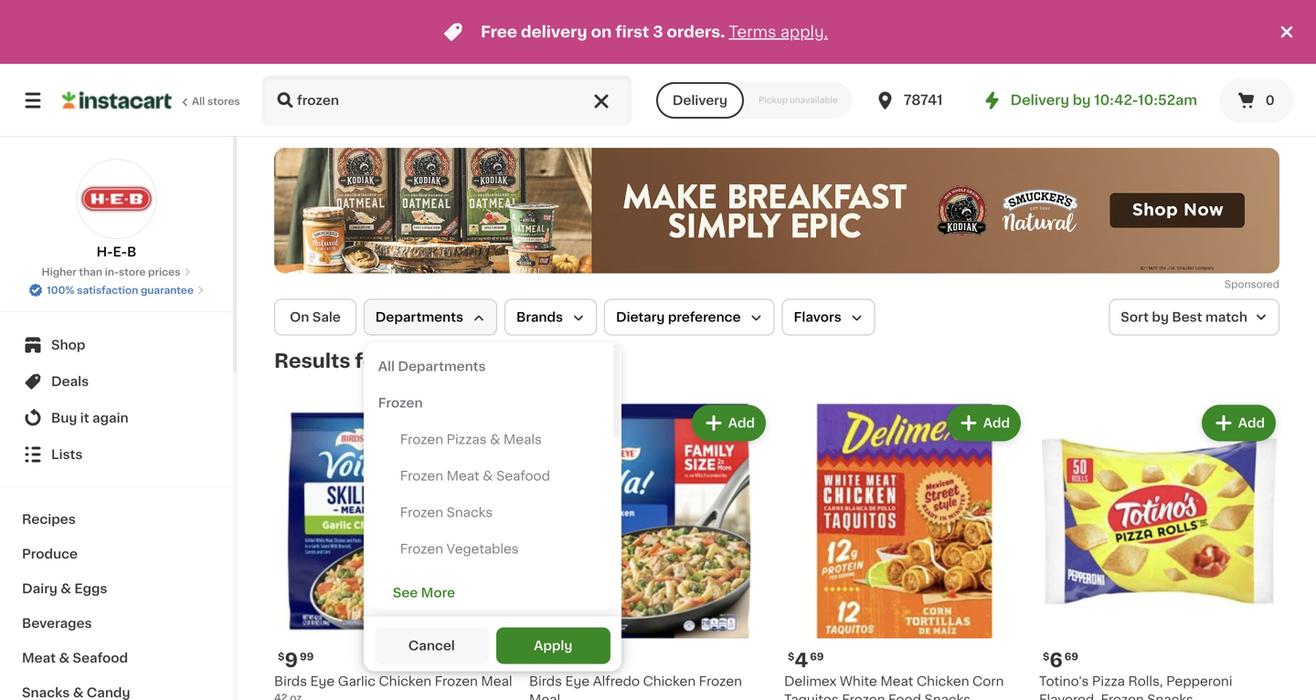 Task type: vqa. For each thing, say whether or not it's contained in the screenshot.


Task type: describe. For each thing, give the bounding box(es) containing it.
all departments
[[378, 361, 486, 373]]

nsored
[[1244, 280, 1280, 290]]

dairy & eggs
[[22, 583, 107, 596]]

chicken for meat
[[917, 676, 969, 689]]

& for eggs
[[61, 583, 71, 596]]

sort by best match
[[1121, 311, 1248, 324]]

apply button
[[496, 628, 610, 665]]

$ for delimex white meat chicken corn taquitos frozen food snacks
[[788, 653, 795, 663]]

Frozen Snacks radio
[[371, 497, 614, 530]]

again
[[92, 412, 129, 425]]

$ 6 69
[[1043, 652, 1078, 671]]

satisfaction
[[77, 286, 138, 296]]

stores
[[207, 96, 240, 106]]

snacks inside totino's pizza rolls, pepperoni flavored, frozen snacks
[[1147, 694, 1193, 701]]

69 for 6
[[1065, 653, 1078, 663]]

2 product group from the left
[[529, 402, 770, 701]]

9 for birds eye alfredo chicken frozen meal
[[540, 652, 553, 671]]

totino's
[[1039, 676, 1089, 689]]

delivery for delivery by 10:42-10:52am
[[1010, 94, 1069, 107]]

frozen inside birds eye alfredo chicken frozen meal
[[699, 676, 742, 689]]

$ 9 99 for birds eye garlic chicken frozen meal
[[278, 652, 314, 671]]

& for seafood
[[59, 653, 70, 665]]

buy it again
[[51, 412, 129, 425]]

dietary preference button
[[604, 299, 775, 336]]

product group containing 6
[[1039, 402, 1280, 701]]

birds eye alfredo chicken frozen meal
[[529, 676, 742, 701]]

delimex
[[784, 676, 837, 689]]

free delivery on first 3 orders. terms apply.
[[481, 24, 828, 40]]

Frozen radio
[[371, 387, 614, 420]]

higher
[[42, 267, 77, 277]]

All Departments radio
[[371, 350, 614, 383]]

"frozen"
[[388, 352, 473, 371]]

on
[[591, 24, 612, 40]]

snacks down frozen meat & seafood on the bottom
[[447, 507, 493, 520]]

all stores link
[[62, 75, 241, 126]]

$ 4 69
[[788, 652, 824, 671]]

0 horizontal spatial seafood
[[73, 653, 128, 665]]

99 for alfredo
[[555, 653, 569, 663]]

& left meals
[[490, 434, 500, 446]]

eggs
[[74, 583, 107, 596]]

eye for garlic
[[310, 676, 335, 689]]

prices
[[148, 267, 180, 277]]

meals
[[503, 434, 542, 446]]

$ for birds eye garlic chicken frozen meal
[[278, 653, 285, 663]]

garlic
[[338, 676, 376, 689]]

& for candy
[[73, 687, 84, 700]]

frozen up see more
[[400, 543, 443, 556]]

snacks inside delimex white meat chicken corn taquitos frozen food snacks
[[924, 694, 971, 701]]

brands
[[516, 311, 563, 324]]

terms apply. link
[[729, 24, 828, 40]]

99 for garlic
[[300, 653, 314, 663]]

cancel
[[408, 640, 455, 653]]

meal for birds eye garlic chicken frozen meal
[[481, 676, 512, 689]]

vegetables
[[447, 543, 519, 556]]

delivery by 10:42-10:52am link
[[981, 90, 1197, 112]]

pizza
[[1092, 676, 1125, 689]]

frozen inside delimex white meat chicken corn taquitos frozen food snacks
[[842, 694, 885, 701]]

sort
[[1121, 311, 1149, 324]]

3
[[653, 24, 663, 40]]

spo
[[1224, 280, 1244, 290]]

eye for alfredo
[[565, 676, 590, 689]]

birds eye garlic chicken frozen meal
[[274, 676, 512, 689]]

Best match Sort by field
[[1109, 299, 1280, 336]]

by for delivery
[[1073, 94, 1091, 107]]

h-e-b logo image
[[76, 159, 157, 239]]

on sale
[[290, 311, 341, 324]]

add button for 4
[[948, 407, 1019, 440]]

produce
[[22, 548, 78, 561]]

78741 button
[[874, 75, 984, 126]]

snacks down meat & seafood
[[22, 687, 70, 700]]

9 for birds eye garlic chicken frozen meal
[[285, 652, 298, 671]]

on sale button
[[274, 299, 356, 336]]

see more button
[[371, 577, 614, 610]]

white
[[840, 676, 877, 689]]

$ for totino's pizza rolls, pepperoni flavored, frozen snacks
[[1043, 653, 1050, 663]]

orders.
[[667, 24, 725, 40]]

dairy & eggs link
[[11, 572, 222, 607]]

pepperoni
[[1166, 676, 1232, 689]]

dairy
[[22, 583, 57, 596]]

corn
[[972, 676, 1004, 689]]

deals
[[51, 376, 89, 388]]

add for 6
[[1238, 417, 1265, 430]]

guarantee
[[141, 286, 194, 296]]

sale
[[312, 311, 341, 324]]

candy
[[87, 687, 130, 700]]

results
[[274, 352, 351, 371]]

• sponsored: ad: smucker's natural peanut butter, kodiak breakfast foods and the headline make breakfast simply epic. shop now. image
[[274, 148, 1280, 274]]

0 button
[[1219, 79, 1294, 122]]

chicken for garlic
[[379, 676, 431, 689]]

free
[[481, 24, 517, 40]]

Frozen Vegetables radio
[[371, 533, 614, 566]]

lists
[[51, 449, 83, 462]]

chicken for alfredo
[[643, 676, 696, 689]]

Frozen Pizzas & Meals radio
[[371, 424, 614, 457]]

1 product group from the left
[[274, 402, 515, 701]]

higher than in-store prices link
[[42, 265, 191, 280]]

see more
[[393, 587, 455, 600]]

delivery by 10:42-10:52am
[[1010, 94, 1197, 107]]

78741
[[904, 94, 943, 107]]

delivery for delivery
[[673, 94, 727, 107]]

flavored,
[[1039, 694, 1098, 701]]

dietary preference
[[616, 311, 741, 324]]

frozen up frozen snacks
[[400, 470, 443, 483]]

terms
[[729, 24, 776, 40]]

more
[[421, 587, 455, 600]]

on
[[290, 311, 309, 324]]



Task type: locate. For each thing, give the bounding box(es) containing it.
add button for 9
[[693, 407, 764, 440]]

4 $ from the left
[[1043, 653, 1050, 663]]

product group containing 4
[[784, 402, 1025, 701]]

first
[[615, 24, 649, 40]]

all down "departments" dropdown button
[[378, 361, 395, 373]]

2 horizontal spatial add button
[[1203, 407, 1274, 440]]

it
[[80, 412, 89, 425]]

1 chicken from the left
[[379, 676, 431, 689]]

& inside meat & seafood link
[[59, 653, 70, 665]]

meat & seafood link
[[11, 642, 222, 676]]

alfredo
[[593, 676, 640, 689]]

pizzas
[[447, 434, 487, 446]]

69 right 4
[[810, 653, 824, 663]]

departments inside dropdown button
[[375, 311, 463, 324]]

1 horizontal spatial add button
[[948, 407, 1019, 440]]

frozen down the white at the bottom right of page
[[842, 694, 885, 701]]

chicken right alfredo
[[643, 676, 696, 689]]

2 69 from the left
[[1065, 653, 1078, 663]]

0 horizontal spatial $ 9 99
[[278, 652, 314, 671]]

10:52am
[[1138, 94, 1197, 107]]

in-
[[105, 267, 119, 277]]

0 horizontal spatial by
[[1073, 94, 1091, 107]]

eye left alfredo
[[565, 676, 590, 689]]

birds for birds eye garlic chicken frozen meal
[[274, 676, 307, 689]]

recipes link
[[11, 503, 222, 537]]

birds left garlic
[[274, 676, 307, 689]]

0 vertical spatial departments
[[375, 311, 463, 324]]

departments up "frozen" at the bottom left
[[375, 311, 463, 324]]

buy it again link
[[11, 400, 222, 437]]

&
[[490, 434, 500, 446], [483, 470, 493, 483], [61, 583, 71, 596], [59, 653, 70, 665], [73, 687, 84, 700]]

1 99 from the left
[[300, 653, 314, 663]]

all stores
[[192, 96, 240, 106]]

0 horizontal spatial 69
[[810, 653, 824, 663]]

0 vertical spatial seafood
[[496, 470, 550, 483]]

0 horizontal spatial eye
[[310, 676, 335, 689]]

2 chicken from the left
[[643, 676, 696, 689]]

snacks
[[447, 507, 493, 520], [22, 687, 70, 700], [924, 694, 971, 701], [1147, 694, 1193, 701]]

meat down beverages
[[22, 653, 56, 665]]

0 horizontal spatial meal
[[481, 676, 512, 689]]

match
[[1205, 311, 1248, 324]]

instacart logo image
[[62, 90, 172, 112]]

1 horizontal spatial meal
[[529, 694, 560, 701]]

delivery down "orders."
[[673, 94, 727, 107]]

chicken up "food"
[[917, 676, 969, 689]]

frozen vegetables
[[400, 543, 519, 556]]

taquitos
[[784, 694, 839, 701]]

1 horizontal spatial $ 9 99
[[533, 652, 569, 671]]

1 vertical spatial meat
[[22, 653, 56, 665]]

birds inside birds eye alfredo chicken frozen meal
[[529, 676, 562, 689]]

by left 10:42-
[[1073, 94, 1091, 107]]

Search field
[[263, 77, 630, 124]]

shop link
[[11, 327, 222, 364]]

add for 4
[[983, 417, 1010, 430]]

2 9 from the left
[[540, 652, 553, 671]]

all inside all stores link
[[192, 96, 205, 106]]

brands button
[[504, 299, 597, 336]]

69 inside $ 4 69
[[810, 653, 824, 663]]

$ inside $ 4 69
[[788, 653, 795, 663]]

chicken inside delimex white meat chicken corn taquitos frozen food snacks
[[917, 676, 969, 689]]

$ 9 99 for birds eye alfredo chicken frozen meal
[[533, 652, 569, 671]]

meal for birds eye alfredo chicken frozen meal
[[529, 694, 560, 701]]

1 9 from the left
[[285, 652, 298, 671]]

1 eye from the left
[[310, 676, 335, 689]]

buy
[[51, 412, 77, 425]]

1 $ 9 99 from the left
[[278, 652, 314, 671]]

product group
[[274, 402, 515, 701], [529, 402, 770, 701], [784, 402, 1025, 701], [1039, 402, 1280, 701]]

h-e-b link
[[76, 159, 157, 261]]

$ inside $ 6 69
[[1043, 653, 1050, 663]]

0 horizontal spatial 9
[[285, 652, 298, 671]]

snacks & candy
[[22, 687, 130, 700]]

frozen down the all departments
[[378, 397, 423, 410]]

69 for 4
[[810, 653, 824, 663]]

Frozen Meat & Seafood radio
[[371, 460, 614, 493]]

1 vertical spatial all
[[378, 361, 395, 373]]

h-
[[97, 246, 113, 259]]

add
[[728, 417, 755, 430], [983, 417, 1010, 430], [1238, 417, 1265, 430]]

frozen left delimex
[[699, 676, 742, 689]]

0 horizontal spatial add button
[[693, 407, 764, 440]]

delimex white meat chicken corn taquitos frozen food snacks
[[784, 676, 1004, 701]]

0 vertical spatial all
[[192, 96, 205, 106]]

departments down "departments" dropdown button
[[398, 361, 486, 373]]

1 horizontal spatial birds
[[529, 676, 562, 689]]

1 horizontal spatial 9
[[540, 652, 553, 671]]

birds for birds eye alfredo chicken frozen meal
[[529, 676, 562, 689]]

1 horizontal spatial delivery
[[1010, 94, 1069, 107]]

0 vertical spatial meat
[[447, 470, 479, 483]]

4
[[795, 652, 808, 671]]

see
[[393, 587, 418, 600]]

3 add from the left
[[1238, 417, 1265, 430]]

1 horizontal spatial 69
[[1065, 653, 1078, 663]]

& left the eggs
[[61, 583, 71, 596]]

flavors button
[[782, 299, 875, 336]]

frozen pizzas & meals
[[400, 434, 542, 446]]

2 99 from the left
[[555, 653, 569, 663]]

None search field
[[261, 75, 632, 126]]

2 add from the left
[[983, 417, 1010, 430]]

eye left garlic
[[310, 676, 335, 689]]

frozen down cancel button
[[435, 676, 478, 689]]

1 vertical spatial by
[[1152, 311, 1169, 324]]

1 horizontal spatial 99
[[555, 653, 569, 663]]

frozen left the pizzas
[[400, 434, 443, 446]]

meat up "food"
[[880, 676, 913, 689]]

flavors
[[794, 311, 842, 324]]

100% satisfaction guarantee
[[47, 286, 194, 296]]

0 horizontal spatial chicken
[[379, 676, 431, 689]]

0 vertical spatial meal
[[481, 676, 512, 689]]

9
[[285, 652, 298, 671], [540, 652, 553, 671]]

meat & seafood
[[22, 653, 128, 665]]

birds down apply button
[[529, 676, 562, 689]]

0 horizontal spatial delivery
[[673, 94, 727, 107]]

meat inside delimex white meat chicken corn taquitos frozen food snacks
[[880, 676, 913, 689]]

99 up birds eye alfredo chicken frozen meal
[[555, 653, 569, 663]]

eye inside birds eye alfredo chicken frozen meal
[[565, 676, 590, 689]]

$ for birds eye alfredo chicken frozen meal
[[533, 653, 540, 663]]

0 horizontal spatial birds
[[274, 676, 307, 689]]

totino's pizza rolls, pepperoni flavored, frozen snacks
[[1039, 676, 1232, 701]]

apply.
[[780, 24, 828, 40]]

seafood up "snacks & candy" link
[[73, 653, 128, 665]]

2 $ 9 99 from the left
[[533, 652, 569, 671]]

by right the sort
[[1152, 311, 1169, 324]]

frozen inside totino's pizza rolls, pepperoni flavored, frozen snacks
[[1101, 694, 1144, 701]]

results for "frozen"
[[274, 352, 473, 371]]

69 right 6
[[1065, 653, 1078, 663]]

snacks & candy link
[[11, 676, 222, 701]]

frozen meat & seafood
[[400, 470, 550, 483]]

all for all departments
[[378, 361, 395, 373]]

1 horizontal spatial meat
[[447, 470, 479, 483]]

frozen down pizza
[[1101, 694, 1144, 701]]

1 horizontal spatial seafood
[[496, 470, 550, 483]]

1 69 from the left
[[810, 653, 824, 663]]

& left candy
[[73, 687, 84, 700]]

3 product group from the left
[[784, 402, 1025, 701]]

departments
[[375, 311, 463, 324], [398, 361, 486, 373]]

100%
[[47, 286, 74, 296]]

meat down the pizzas
[[447, 470, 479, 483]]

4 product group from the left
[[1039, 402, 1280, 701]]

0 horizontal spatial meat
[[22, 653, 56, 665]]

delivery left 10:42-
[[1010, 94, 1069, 107]]

3 add button from the left
[[1203, 407, 1274, 440]]

frozen snacks
[[400, 507, 493, 520]]

h-e-b
[[97, 246, 137, 259]]

$
[[278, 653, 285, 663], [533, 653, 540, 663], [788, 653, 795, 663], [1043, 653, 1050, 663]]

1 vertical spatial seafood
[[73, 653, 128, 665]]

add button for 6
[[1203, 407, 1274, 440]]

delivery inside button
[[673, 94, 727, 107]]

shop
[[51, 339, 85, 352]]

all for all stores
[[192, 96, 205, 106]]

1 horizontal spatial chicken
[[643, 676, 696, 689]]

99 up birds eye garlic chicken frozen meal
[[300, 653, 314, 663]]

snacks right "food"
[[924, 694, 971, 701]]

chicken inside birds eye alfredo chicken frozen meal
[[643, 676, 696, 689]]

0 horizontal spatial 99
[[300, 653, 314, 663]]

1 vertical spatial departments
[[398, 361, 486, 373]]

frozen up frozen vegetables
[[400, 507, 443, 520]]

b
[[127, 246, 137, 259]]

departments button
[[364, 299, 497, 336]]

service type group
[[656, 82, 852, 119]]

100% satisfaction guarantee button
[[28, 280, 205, 298]]

& down beverages
[[59, 653, 70, 665]]

add for 9
[[728, 417, 755, 430]]

0
[[1266, 94, 1275, 107]]

2 birds from the left
[[529, 676, 562, 689]]

meat inside meat & seafood link
[[22, 653, 56, 665]]

deals link
[[11, 364, 222, 400]]

69
[[810, 653, 824, 663], [1065, 653, 1078, 663]]

1 vertical spatial meal
[[529, 694, 560, 701]]

e-
[[113, 246, 127, 259]]

beverages link
[[11, 607, 222, 642]]

by
[[1073, 94, 1091, 107], [1152, 311, 1169, 324]]

best
[[1172, 311, 1202, 324]]

3 chicken from the left
[[917, 676, 969, 689]]

1 horizontal spatial by
[[1152, 311, 1169, 324]]

0 vertical spatial by
[[1073, 94, 1091, 107]]

snacks down rolls,
[[1147, 694, 1193, 701]]

1 $ from the left
[[278, 653, 285, 663]]

2 $ from the left
[[533, 653, 540, 663]]

by for sort
[[1152, 311, 1169, 324]]

1 horizontal spatial eye
[[565, 676, 590, 689]]

delivery
[[521, 24, 587, 40]]

by inside field
[[1152, 311, 1169, 324]]

meal
[[481, 676, 512, 689], [529, 694, 560, 701]]

1 add button from the left
[[693, 407, 764, 440]]

recipes
[[22, 514, 76, 526]]

2 add button from the left
[[948, 407, 1019, 440]]

food
[[888, 694, 921, 701]]

meal inside birds eye alfredo chicken frozen meal
[[529, 694, 560, 701]]

2 horizontal spatial chicken
[[917, 676, 969, 689]]

limited time offer region
[[0, 0, 1276, 64]]

cancel button
[[375, 628, 489, 665]]

& down frozen pizzas & meals radio
[[483, 470, 493, 483]]

1 birds from the left
[[274, 676, 307, 689]]

1 horizontal spatial add
[[983, 417, 1010, 430]]

3 $ from the left
[[788, 653, 795, 663]]

seafood
[[496, 470, 550, 483], [73, 653, 128, 665]]

higher than in-store prices
[[42, 267, 180, 277]]

beverages
[[22, 618, 92, 631]]

chicken down cancel
[[379, 676, 431, 689]]

& inside dairy & eggs link
[[61, 583, 71, 596]]

2 vertical spatial meat
[[880, 676, 913, 689]]

& inside "snacks & candy" link
[[73, 687, 84, 700]]

69 inside $ 6 69
[[1065, 653, 1078, 663]]

0 horizontal spatial add
[[728, 417, 755, 430]]

for
[[355, 352, 384, 371]]

seafood down meals
[[496, 470, 550, 483]]

$ 9 99
[[278, 652, 314, 671], [533, 652, 569, 671]]

1 add from the left
[[728, 417, 755, 430]]

0 horizontal spatial all
[[192, 96, 205, 106]]

2 horizontal spatial meat
[[880, 676, 913, 689]]

6
[[1050, 652, 1063, 671]]

2 horizontal spatial add
[[1238, 417, 1265, 430]]

2 eye from the left
[[565, 676, 590, 689]]

all left stores
[[192, 96, 205, 106]]

delivery button
[[656, 82, 744, 119]]

produce link
[[11, 537, 222, 572]]

store
[[119, 267, 146, 277]]

delivery
[[1010, 94, 1069, 107], [673, 94, 727, 107]]

1 horizontal spatial all
[[378, 361, 395, 373]]



